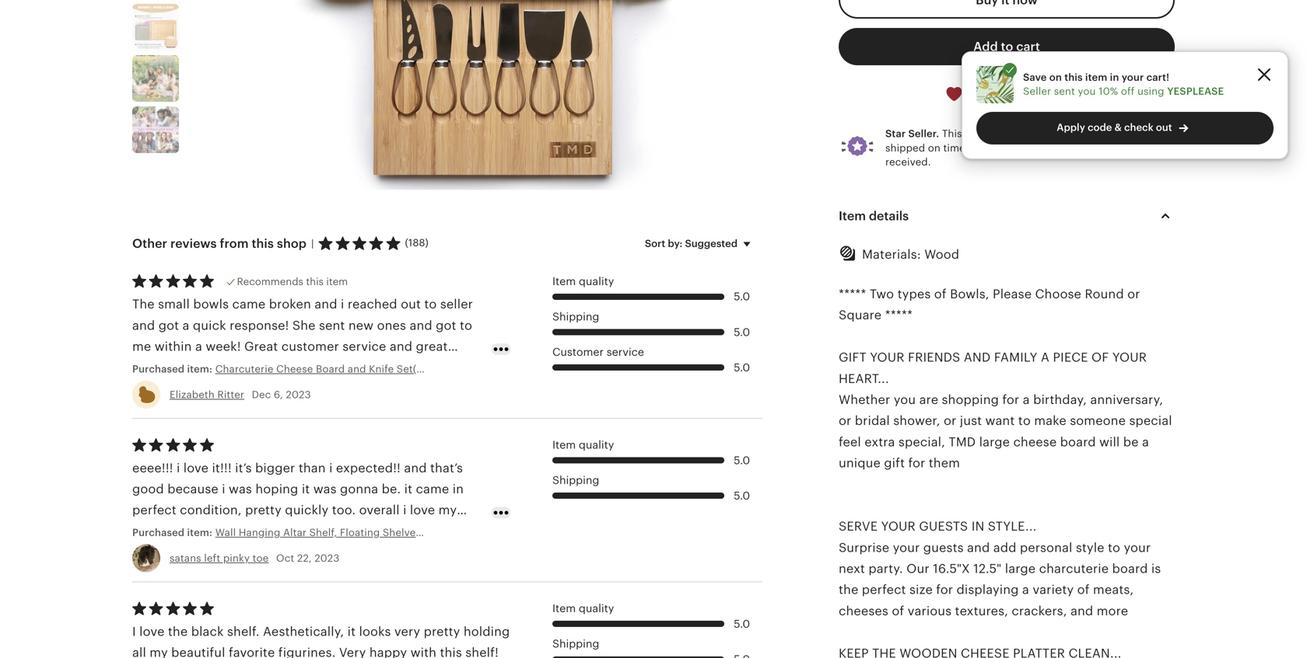 Task type: describe. For each thing, give the bounding box(es) containing it.
5-
[[1094, 128, 1104, 140]]

customer service
[[552, 346, 644, 359]]

your inside save on this item in your cart! seller sent you 10% off using yesplease
[[1122, 71, 1144, 83]]

meats,
[[1093, 584, 1134, 598]]

the small bowls came broken and i reached out to seller and got a quick response! she sent new ones and got to me within a week! great customer service and great quality
[[132, 298, 473, 375]]

guests
[[923, 541, 964, 555]]

came inside the small bowls came broken and i reached out to seller and got a quick response! she sent new ones and got to me within a week! great customer service and great quality
[[232, 298, 266, 312]]

3 item quality from the top
[[552, 603, 614, 615]]

messages
[[1101, 142, 1150, 154]]

personal
[[1020, 541, 1072, 555]]

of inside the ***** two types of bowls, please choose  round or square *****
[[934, 287, 947, 301]]

check
[[1124, 122, 1153, 133]]

|
[[311, 238, 314, 250]]

quick
[[193, 319, 226, 333]]

and up great
[[410, 319, 432, 333]]

reviews,
[[1125, 128, 1166, 140]]

and left more
[[1070, 605, 1093, 619]]

item quality for the small bowls came broken and i reached out to seller and got a quick response! she sent new ones and got to me within a week! great customer service and great quality
[[552, 275, 614, 288]]

to inside button
[[1001, 40, 1013, 54]]

family
[[994, 351, 1037, 365]]

the inside serve your guests in style... surprise your guests and add personal style to your next party. our 16.5"x 12.5" large charcuterie board is the perfect size for displaying a variety of meats, cheeses of various textures, crackers, and more
[[839, 584, 858, 598]]

oct
[[276, 553, 294, 565]]

3 5.0 from the top
[[734, 362, 750, 374]]

your for gift your friends and family a piece of your heart... whether you are shopping for a birthday, anniversary, or bridal shower, or just want to make someone special feel extra special, tmd large cheese board will be a unique gift for them
[[870, 351, 905, 365]]

for inside serve your guests in style... surprise your guests and add personal style to your next party. our 16.5"x 12.5" large charcuterie board is the perfect size for displaying a variety of meats, cheeses of various textures, crackers, and more
[[936, 584, 953, 598]]

***** two types of bowls, please choose  round or square *****
[[839, 287, 1140, 323]]

i'm
[[210, 525, 228, 539]]

pretty inside "eeee!!! i love it!!! it's bigger than i expected!! and that's good because i was hoping it was gonna be. it came in perfect condition, pretty quickly too. overall i love my product and i'm very happy with it❤️ once i put it up i might put a picture on here."
[[245, 504, 282, 518]]

response!
[[230, 319, 289, 333]]

board inside serve your guests in style... surprise your guests and add personal style to your next party. our 16.5"x 12.5" large charcuterie board is the perfect size for displaying a variety of meats, cheeses of various textures, crackers, and more
[[1112, 562, 1148, 576]]

1 vertical spatial *****
[[885, 309, 913, 323]]

using
[[1137, 86, 1164, 97]]

a inside serve your guests in style... surprise your guests and add personal style to your next party. our 16.5"x 12.5" large charcuterie board is the perfect size for displaying a variety of meats, cheeses of various textures, crackers, and more
[[1022, 584, 1029, 598]]

item inside save on this item in your cart! seller sent you 10% off using yesplease
[[1085, 71, 1107, 83]]

your right of
[[1112, 351, 1147, 365]]

the inside i love the black shelf. aesthetically, it looks very pretty holding all my beautiful favorite figurines. very happy with this shelf
[[168, 625, 188, 639]]

and
[[964, 351, 991, 365]]

i right once
[[389, 525, 393, 539]]

materials:
[[862, 248, 921, 262]]

1 horizontal spatial love
[[183, 462, 209, 476]]

bridal
[[855, 414, 890, 428]]

size
[[909, 584, 933, 598]]

seller
[[1023, 86, 1051, 97]]

item: for condition,
[[187, 527, 212, 539]]

5 5.0 from the top
[[734, 490, 750, 502]]

it down 'than'
[[302, 483, 310, 497]]

than
[[299, 462, 326, 476]]

special
[[1129, 414, 1172, 428]]

be
[[1123, 436, 1139, 450]]

great
[[416, 340, 448, 354]]

i right 'than'
[[329, 462, 333, 476]]

whether
[[839, 393, 890, 407]]

bowls
[[193, 298, 229, 312]]

purchased for quality
[[132, 364, 185, 375]]

new
[[348, 319, 374, 333]]

a right be
[[1142, 436, 1149, 450]]

charcuterie cheese board and knife set6pcs bamboo cheese image 9 image
[[132, 107, 179, 153]]

round
[[1085, 287, 1124, 301]]

sort
[[645, 238, 665, 250]]

to right ones
[[460, 319, 472, 333]]

(188)
[[405, 237, 429, 249]]

perfect inside serve your guests in style... surprise your guests and add personal style to your next party. our 16.5"x 12.5" large charcuterie board is the perfect size for displaying a variety of meats, cheeses of various textures, crackers, and more
[[862, 584, 906, 598]]

me
[[132, 340, 151, 354]]

good
[[132, 483, 164, 497]]

any
[[1081, 142, 1098, 154]]

a inside "eeee!!! i love it!!! it's bigger than i expected!! and that's good because i was hoping it was gonna be. it came in perfect condition, pretty quickly too. overall i love my product and i'm very happy with it❤️ once i put it up i might put a picture on here."
[[195, 546, 202, 560]]

within
[[155, 340, 192, 354]]

the
[[132, 298, 155, 312]]

once
[[356, 525, 386, 539]]

and down ones
[[390, 340, 412, 354]]

shower,
[[893, 414, 940, 428]]

with inside "eeee!!! i love it!!! it's bigger than i expected!! and that's good because i was hoping it was gonna be. it came in perfect condition, pretty quickly too. overall i love my product and i'm very happy with it❤️ once i put it up i might put a picture on here."
[[302, 525, 328, 539]]

guests
[[919, 520, 968, 534]]

add to cart button
[[839, 28, 1175, 65]]

gift your friends and family a piece of your heart... whether you are shopping for a birthday, anniversary, or bridal shower, or just want to make someone special feel extra special, tmd large cheese board will be a unique gift for them
[[839, 351, 1172, 471]]

pinky
[[223, 553, 250, 565]]

a left quick
[[182, 319, 189, 333]]

1 5.0 from the top
[[734, 291, 750, 303]]

and down in at the right bottom of the page
[[967, 541, 990, 555]]

came inside "eeee!!! i love it!!! it's bigger than i expected!! and that's good because i was hoping it was gonna be. it came in perfect condition, pretty quickly too. overall i love my product and i'm very happy with it❤️ once i put it up i might put a picture on here."
[[416, 483, 449, 497]]

very
[[339, 647, 366, 659]]

of
[[1091, 351, 1109, 365]]

service inside the small bowls came broken and i reached out to seller and got a quick response! she sent new ones and got to me within a week! great customer service and great quality
[[343, 340, 386, 354]]

sort by: suggested
[[645, 238, 738, 250]]

3 shipping from the top
[[552, 638, 599, 651]]

be.
[[382, 483, 401, 497]]

star
[[885, 128, 906, 140]]

1 horizontal spatial or
[[944, 414, 956, 428]]

shelf.
[[227, 625, 260, 639]]

shipping for in
[[552, 475, 599, 487]]

details
[[869, 209, 909, 223]]

eeee!!!
[[132, 462, 173, 476]]

a down quick
[[195, 340, 202, 354]]

quality inside the small bowls came broken and i reached out to seller and got a quick response! she sent new ones and got to me within a week! great customer service and great quality
[[132, 361, 173, 375]]

0 vertical spatial out
[[1156, 122, 1172, 133]]

it's
[[235, 462, 252, 476]]

1 got from the left
[[158, 319, 179, 333]]

someone
[[1070, 414, 1126, 428]]

elizabeth
[[170, 389, 215, 401]]

this inside i love the black shelf. aesthetically, it looks very pretty holding all my beautiful favorite figurines. very happy with this shelf
[[440, 647, 462, 659]]

consistently
[[994, 128, 1054, 140]]

purchased for product
[[132, 527, 185, 539]]

want
[[985, 414, 1015, 428]]

i
[[132, 625, 136, 639]]

piece
[[1053, 351, 1088, 365]]

happy inside "eeee!!! i love it!!! it's bigger than i expected!! and that's good because i was hoping it was gonna be. it came in perfect condition, pretty quickly too. overall i love my product and i'm very happy with it❤️ once i put it up i might put a picture on here."
[[261, 525, 299, 539]]

2 5.0 from the top
[[734, 326, 750, 339]]

seller inside the this seller consistently earned 5-star reviews, shipped on time, and replied quickly to any messages they received.
[[965, 128, 991, 140]]

to inside the gift your friends and family a piece of your heart... whether you are shopping for a birthday, anniversary, or bridal shower, or just want to make someone special feel extra special, tmd large cheese board will be a unique gift for them
[[1018, 414, 1031, 428]]

that's
[[430, 462, 463, 476]]

large inside the gift your friends and family a piece of your heart... whether you are shopping for a birthday, anniversary, or bridal shower, or just want to make someone special feel extra special, tmd large cheese board will be a unique gift for them
[[979, 436, 1010, 450]]

my inside "eeee!!! i love it!!! it's bigger than i expected!! and that's good because i was hoping it was gonna be. it came in perfect condition, pretty quickly too. overall i love my product and i'm very happy with it❤️ once i put it up i might put a picture on here."
[[438, 504, 457, 518]]

they
[[1153, 142, 1174, 154]]

1 horizontal spatial put
[[396, 525, 417, 539]]

this inside save on this item in your cart! seller sent you 10% off using yesplease
[[1064, 71, 1083, 83]]

on inside "eeee!!! i love it!!! it's bigger than i expected!! and that's good because i was hoping it was gonna be. it came in perfect condition, pretty quickly too. overall i love my product and i'm very happy with it❤️ once i put it up i might put a picture on here."
[[252, 546, 268, 560]]

or inside the ***** two types of bowls, please choose  round or square *****
[[1127, 287, 1140, 301]]

love inside i love the black shelf. aesthetically, it looks very pretty holding all my beautiful favorite figurines. very happy with this shelf
[[139, 625, 165, 639]]

0 horizontal spatial or
[[839, 414, 851, 428]]

bigger
[[255, 462, 295, 476]]

2 horizontal spatial love
[[410, 504, 435, 518]]

code
[[1088, 122, 1112, 133]]

item: for within
[[187, 364, 212, 375]]

suggested
[[685, 238, 738, 250]]

shipping for to
[[552, 311, 599, 323]]

2 horizontal spatial of
[[1077, 584, 1090, 598]]

might
[[132, 546, 168, 560]]

you inside the gift your friends and family a piece of your heart... whether you are shopping for a birthday, anniversary, or bridal shower, or just want to make someone special feel extra special, tmd large cheese board will be a unique gift for them
[[894, 393, 916, 407]]

it right 'be.' on the left
[[404, 483, 412, 497]]

wood
[[924, 248, 959, 262]]

i right up
[[451, 525, 454, 539]]

your right style
[[1124, 541, 1151, 555]]

is
[[1151, 562, 1161, 576]]

shop
[[277, 237, 307, 251]]

picture
[[205, 546, 249, 560]]

your up our
[[893, 541, 920, 555]]

quickly inside "eeee!!! i love it!!! it's bigger than i expected!! and that's good because i was hoping it was gonna be. it came in perfect condition, pretty quickly too. overall i love my product and i'm very happy with it❤️ once i put it up i might put a picture on here."
[[285, 504, 329, 518]]

them
[[929, 457, 960, 471]]

purchased item: for quality
[[132, 364, 215, 375]]

satans left pinky toe link
[[170, 553, 269, 565]]

textures,
[[955, 605, 1008, 619]]

bowls,
[[950, 287, 989, 301]]

2 horizontal spatial for
[[1002, 393, 1019, 407]]

black
[[191, 625, 224, 639]]

0 horizontal spatial 2023
[[286, 389, 311, 401]]

eeee!!! i love it!!! it's bigger than i expected!! and that's good because i was hoping it was gonna be. it came in perfect condition, pretty quickly too. overall i love my product and i'm very happy with it❤️ once i put it up i might put a picture on here.
[[132, 462, 464, 560]]

materials: wood
[[862, 248, 959, 262]]

6 5.0 from the top
[[734, 618, 750, 631]]



Task type: locate. For each thing, give the bounding box(es) containing it.
0 vertical spatial purchased
[[132, 364, 185, 375]]

seller up great
[[440, 298, 473, 312]]

2 vertical spatial item quality
[[552, 603, 614, 615]]

i left reached
[[341, 298, 344, 312]]

1 vertical spatial the
[[168, 625, 188, 639]]

love right i
[[139, 625, 165, 639]]

in up 10%
[[1110, 71, 1119, 83]]

perfect down party.
[[862, 584, 906, 598]]

1 horizontal spatial quickly
[[1030, 142, 1065, 154]]

0 horizontal spatial on
[[252, 546, 268, 560]]

1 vertical spatial seller
[[440, 298, 473, 312]]

item up reached
[[326, 276, 348, 288]]

***** up 'square' at the right of the page
[[839, 287, 866, 301]]

in inside save on this item in your cart! seller sent you 10% off using yesplease
[[1110, 71, 1119, 83]]

1 horizontal spatial happy
[[369, 647, 407, 659]]

surprise
[[839, 541, 889, 555]]

to up 'cheese'
[[1018, 414, 1031, 428]]

0 horizontal spatial item
[[326, 276, 348, 288]]

0 horizontal spatial came
[[232, 298, 266, 312]]

our
[[906, 562, 929, 576]]

1 vertical spatial quickly
[[285, 504, 329, 518]]

out up ones
[[401, 298, 421, 312]]

seller right this
[[965, 128, 991, 140]]

your
[[1122, 71, 1144, 83], [893, 541, 920, 555], [1124, 541, 1151, 555]]

to left cart
[[1001, 40, 1013, 54]]

you inside save on this item in your cart! seller sent you 10% off using yesplease
[[1078, 86, 1096, 97]]

pretty down hoping
[[245, 504, 282, 518]]

add to cart
[[973, 40, 1040, 54]]

perfect
[[132, 504, 176, 518], [862, 584, 906, 598]]

1 vertical spatial sent
[[319, 319, 345, 333]]

1 shipping from the top
[[552, 311, 599, 323]]

extra
[[864, 436, 895, 450]]

the up the beautiful
[[168, 625, 188, 639]]

my up up
[[438, 504, 457, 518]]

out inside the small bowls came broken and i reached out to seller and got a quick response! she sent new ones and got to me within a week! great customer service and great quality
[[401, 298, 421, 312]]

1 vertical spatial item quality
[[552, 439, 614, 452]]

please
[[993, 287, 1032, 301]]

seller.
[[908, 128, 939, 140]]

large
[[979, 436, 1010, 450], [1005, 562, 1036, 576]]

0 vertical spatial on
[[1049, 71, 1062, 83]]

in down that's
[[453, 483, 464, 497]]

i inside the small bowls came broken and i reached out to seller and got a quick response! she sent new ones and got to me within a week! great customer service and great quality
[[341, 298, 344, 312]]

2 vertical spatial for
[[936, 584, 953, 598]]

save on this item in your cart! seller sent you 10% off using yesplease
[[1023, 71, 1224, 97]]

0 vertical spatial you
[[1078, 86, 1096, 97]]

1 vertical spatial 2023
[[314, 553, 340, 565]]

star seller.
[[885, 128, 939, 140]]

to inside serve your guests in style... surprise your guests and add personal style to your next party. our 16.5"x 12.5" large charcuterie board is the perfect size for displaying a variety of meats, cheeses of various textures, crackers, and more
[[1108, 541, 1120, 555]]

1 horizontal spatial got
[[436, 319, 456, 333]]

0 horizontal spatial out
[[401, 298, 421, 312]]

2023 right 22,
[[314, 553, 340, 565]]

1 vertical spatial in
[[453, 483, 464, 497]]

special,
[[899, 436, 945, 450]]

quickly down consistently
[[1030, 142, 1065, 154]]

0 vertical spatial 2023
[[286, 389, 311, 401]]

will
[[1099, 436, 1120, 450]]

2 was from the left
[[313, 483, 337, 497]]

1 horizontal spatial was
[[313, 483, 337, 497]]

sent right she
[[319, 319, 345, 333]]

1 vertical spatial perfect
[[862, 584, 906, 598]]

save
[[1023, 71, 1047, 83]]

customer
[[552, 346, 604, 359]]

quickly down hoping
[[285, 504, 329, 518]]

variety
[[1033, 584, 1074, 598]]

0 vertical spatial happy
[[261, 525, 299, 539]]

0 vertical spatial of
[[934, 287, 947, 301]]

board inside the gift your friends and family a piece of your heart... whether you are shopping for a birthday, anniversary, or bridal shower, or just want to make someone special feel extra special, tmd large cheese board will be a unique gift for them
[[1060, 436, 1096, 450]]

0 horizontal spatial the
[[168, 625, 188, 639]]

it left up
[[420, 525, 428, 539]]

happy down the looks
[[369, 647, 407, 659]]

got
[[158, 319, 179, 333], [436, 319, 456, 333]]

0 horizontal spatial of
[[892, 605, 904, 619]]

0 vertical spatial put
[[396, 525, 417, 539]]

with right very
[[410, 647, 436, 659]]

very right i'm
[[232, 525, 258, 539]]

item up 10%
[[1085, 71, 1107, 83]]

1 vertical spatial put
[[171, 546, 192, 560]]

service right the customer
[[607, 346, 644, 359]]

for up want
[[1002, 393, 1019, 407]]

your up heart...
[[870, 351, 905, 365]]

a left birthday,
[[1023, 393, 1030, 407]]

or right round
[[1127, 287, 1140, 301]]

on inside the this seller consistently earned 5-star reviews, shipped on time, and replied quickly to any messages they received.
[[928, 142, 940, 154]]

and up she
[[315, 298, 337, 312]]

4 5.0 from the top
[[734, 455, 750, 467]]

1 purchased item: from the top
[[132, 364, 215, 375]]

1 horizontal spatial 2023
[[314, 553, 340, 565]]

hoping
[[255, 483, 298, 497]]

your up off
[[1122, 71, 1144, 83]]

week!
[[206, 340, 241, 354]]

just
[[960, 414, 982, 428]]

0 vertical spatial my
[[438, 504, 457, 518]]

0 vertical spatial purchased item:
[[132, 364, 215, 375]]

0 vertical spatial the
[[839, 584, 858, 598]]

on down seller.
[[928, 142, 940, 154]]

received.
[[885, 156, 931, 168]]

with
[[302, 525, 328, 539], [410, 647, 436, 659]]

put left the left
[[171, 546, 192, 560]]

0 vertical spatial love
[[183, 462, 209, 476]]

item: up elizabeth ritter link
[[187, 364, 212, 375]]

your
[[870, 351, 905, 365], [1112, 351, 1147, 365], [881, 520, 916, 534]]

item details button
[[825, 197, 1189, 235]]

perfect inside "eeee!!! i love it!!! it's bigger than i expected!! and that's good because i was hoping it was gonna be. it came in perfect condition, pretty quickly too. overall i love my product and i'm very happy with it❤️ once i put it up i might put a picture on here."
[[132, 504, 176, 518]]

of right the types
[[934, 287, 947, 301]]

time,
[[943, 142, 968, 154]]

the down next
[[839, 584, 858, 598]]

1 vertical spatial on
[[928, 142, 940, 154]]

and down the
[[132, 319, 155, 333]]

product
[[132, 525, 181, 539]]

was down 'than'
[[313, 483, 337, 497]]

and right time,
[[971, 142, 990, 154]]

purchased up the might on the bottom left of the page
[[132, 527, 185, 539]]

purchased item: down within on the left of the page
[[132, 364, 215, 375]]

2 got from the left
[[436, 319, 456, 333]]

item quality for eeee!!! i love it!!! it's bigger than i expected!! and that's good because i was hoping it was gonna be. it came in perfect condition, pretty quickly too. overall i love my product and i'm very happy with it❤️ once i put it up i might put a picture on here.
[[552, 439, 614, 452]]

my right all
[[150, 647, 168, 659]]

0 horizontal spatial put
[[171, 546, 192, 560]]

square
[[839, 309, 882, 323]]

and left that's
[[404, 462, 427, 476]]

1 horizontal spatial very
[[394, 625, 420, 639]]

2 horizontal spatial on
[[1049, 71, 1062, 83]]

5.0
[[734, 291, 750, 303], [734, 326, 750, 339], [734, 362, 750, 374], [734, 455, 750, 467], [734, 490, 750, 502], [734, 618, 750, 631]]

it
[[302, 483, 310, 497], [404, 483, 412, 497], [420, 525, 428, 539], [347, 625, 356, 639]]

party.
[[868, 562, 903, 576]]

pretty left holding
[[424, 625, 460, 639]]

displaying
[[957, 584, 1019, 598]]

great
[[244, 340, 278, 354]]

you left 10%
[[1078, 86, 1096, 97]]

1 vertical spatial purchased item:
[[132, 527, 215, 539]]

serve
[[839, 520, 878, 534]]

looks
[[359, 625, 391, 639]]

happy inside i love the black shelf. aesthetically, it looks very pretty holding all my beautiful favorite figurines. very happy with this shelf
[[369, 647, 407, 659]]

1 horizontal spatial board
[[1112, 562, 1148, 576]]

purchased item: for product
[[132, 527, 215, 539]]

1 vertical spatial came
[[416, 483, 449, 497]]

on right pinky
[[252, 546, 268, 560]]

or up feel on the bottom of page
[[839, 414, 851, 428]]

serve your guests in style... surprise your guests and add personal style to your next party. our 16.5"x 12.5" large charcuterie board is the perfect size for displaying a variety of meats, cheeses of various textures, crackers, and more
[[839, 520, 1161, 619]]

1 horizontal spatial *****
[[885, 309, 913, 323]]

your for serve your guests in style... surprise your guests and add personal style to your next party. our 16.5"x 12.5" large charcuterie board is the perfect size for displaying a variety of meats, cheeses of various textures, crackers, and more
[[881, 520, 916, 534]]

item inside dropdown button
[[839, 209, 866, 223]]

on inside save on this item in your cart! seller sent you 10% off using yesplease
[[1049, 71, 1062, 83]]

you left are
[[894, 393, 916, 407]]

to up great
[[424, 298, 437, 312]]

item details
[[839, 209, 909, 223]]

board left is
[[1112, 562, 1148, 576]]

2 item: from the top
[[187, 527, 212, 539]]

1 purchased from the top
[[132, 364, 185, 375]]

1 horizontal spatial the
[[839, 584, 858, 598]]

1 horizontal spatial pretty
[[424, 625, 460, 639]]

pretty
[[245, 504, 282, 518], [424, 625, 460, 639]]

shopping
[[942, 393, 999, 407]]

1 item quality from the top
[[552, 275, 614, 288]]

0 vertical spatial quickly
[[1030, 142, 1065, 154]]

a up crackers,
[[1022, 584, 1029, 598]]

1 vertical spatial board
[[1112, 562, 1148, 576]]

out
[[1156, 122, 1172, 133], [401, 298, 421, 312]]

too.
[[332, 504, 356, 518]]

other
[[132, 237, 167, 251]]

0 vertical spatial very
[[232, 525, 258, 539]]

1 horizontal spatial for
[[936, 584, 953, 598]]

with inside i love the black shelf. aesthetically, it looks very pretty holding all my beautiful favorite figurines. very happy with this shelf
[[410, 647, 436, 659]]

and inside the this seller consistently earned 5-star reviews, shipped on time, and replied quickly to any messages they received.
[[971, 142, 990, 154]]

love up up
[[410, 504, 435, 518]]

of left various
[[892, 605, 904, 619]]

large inside serve your guests in style... surprise your guests and add personal style to your next party. our 16.5"x 12.5" large charcuterie board is the perfect size for displaying a variety of meats, cheeses of various textures, crackers, and more
[[1005, 562, 1036, 576]]

came down that's
[[416, 483, 449, 497]]

1 vertical spatial happy
[[369, 647, 407, 659]]

2 vertical spatial of
[[892, 605, 904, 619]]

2 item quality from the top
[[552, 439, 614, 452]]

it!!!
[[212, 462, 232, 476]]

1 horizontal spatial came
[[416, 483, 449, 497]]

0 horizontal spatial sent
[[319, 319, 345, 333]]

0 vertical spatial perfect
[[132, 504, 176, 518]]

gift
[[839, 351, 867, 365]]

with left it❤️
[[302, 525, 328, 539]]

to inside the this seller consistently earned 5-star reviews, shipped on time, and replied quickly to any messages they received.
[[1068, 142, 1078, 154]]

of down the charcuterie
[[1077, 584, 1090, 598]]

cheeses
[[839, 605, 888, 619]]

0 vertical spatial for
[[1002, 393, 1019, 407]]

0 vertical spatial large
[[979, 436, 1010, 450]]

seller inside the small bowls came broken and i reached out to seller and got a quick response! she sent new ones and got to me within a week! great customer service and great quality
[[440, 298, 473, 312]]

0 vertical spatial shipping
[[552, 311, 599, 323]]

your right serve
[[881, 520, 916, 534]]

it inside i love the black shelf. aesthetically, it looks very pretty holding all my beautiful favorite figurines. very happy with this shelf
[[347, 625, 356, 639]]

charcuterie cheese board and knife set6pcs bamboo cheese image 8 image
[[132, 55, 179, 102]]

beautiful
[[171, 647, 225, 659]]

1 horizontal spatial in
[[1110, 71, 1119, 83]]

was down it's
[[229, 483, 252, 497]]

apply code & check out link
[[976, 112, 1274, 145]]

12.5"
[[973, 562, 1002, 576]]

0 horizontal spatial you
[[894, 393, 916, 407]]

0 horizontal spatial for
[[908, 457, 925, 471]]

put left up
[[396, 525, 417, 539]]

1 vertical spatial pretty
[[424, 625, 460, 639]]

customer
[[281, 340, 339, 354]]

sent right seller
[[1054, 86, 1075, 97]]

got up within on the left of the page
[[158, 319, 179, 333]]

0 horizontal spatial service
[[343, 340, 386, 354]]

or
[[1127, 287, 1140, 301], [839, 414, 851, 428], [944, 414, 956, 428]]

love up because
[[183, 462, 209, 476]]

cheese
[[1013, 436, 1057, 450]]

2 purchased from the top
[[132, 527, 185, 539]]

on right save on the right top of the page
[[1049, 71, 1062, 83]]

1 vertical spatial my
[[150, 647, 168, 659]]

this
[[1064, 71, 1083, 83], [252, 237, 274, 251], [306, 276, 324, 288], [440, 647, 462, 659]]

a
[[1041, 351, 1049, 365]]

in inside "eeee!!! i love it!!! it's bigger than i expected!! and that's good because i was hoping it was gonna be. it came in perfect condition, pretty quickly too. overall i love my product and i'm very happy with it❤️ once i put it up i might put a picture on here."
[[453, 483, 464, 497]]

overall
[[359, 504, 400, 518]]

board down someone
[[1060, 436, 1096, 450]]

1 item: from the top
[[187, 364, 212, 375]]

1 horizontal spatial on
[[928, 142, 940, 154]]

large down want
[[979, 436, 1010, 450]]

0 horizontal spatial love
[[139, 625, 165, 639]]

1 vertical spatial love
[[410, 504, 435, 518]]

0 horizontal spatial board
[[1060, 436, 1096, 450]]

6,
[[274, 389, 283, 401]]

2 vertical spatial shipping
[[552, 638, 599, 651]]

purchased down within on the left of the page
[[132, 364, 185, 375]]

out up they
[[1156, 122, 1172, 133]]

came up response!
[[232, 298, 266, 312]]

1 horizontal spatial perfect
[[862, 584, 906, 598]]

0 horizontal spatial seller
[[440, 298, 473, 312]]

1 horizontal spatial service
[[607, 346, 644, 359]]

elizabeth ritter dec 6, 2023
[[170, 389, 311, 401]]

0 vertical spatial *****
[[839, 287, 866, 301]]

to right style
[[1108, 541, 1120, 555]]

on
[[1049, 71, 1062, 83], [928, 142, 940, 154], [252, 546, 268, 560]]

cart!
[[1146, 71, 1169, 83]]

it up very
[[347, 625, 356, 639]]

reached
[[348, 298, 397, 312]]

your inside serve your guests in style... surprise your guests and add personal style to your next party. our 16.5"x 12.5" large charcuterie board is the perfect size for displaying a variety of meats, cheeses of various textures, crackers, and more
[[881, 520, 916, 534]]

1 horizontal spatial with
[[410, 647, 436, 659]]

1 was from the left
[[229, 483, 252, 497]]

for down "special,"
[[908, 457, 925, 471]]

2 vertical spatial love
[[139, 625, 165, 639]]

0 vertical spatial board
[[1060, 436, 1096, 450]]

a left the left
[[195, 546, 202, 560]]

heart...
[[839, 372, 889, 386]]

add
[[993, 541, 1016, 555]]

sent inside the small bowls came broken and i reached out to seller and got a quick response! she sent new ones and got to me within a week! great customer service and great quality
[[319, 319, 345, 333]]

1 vertical spatial purchased
[[132, 527, 185, 539]]

expected!!
[[336, 462, 401, 476]]

got up great
[[436, 319, 456, 333]]

other reviews from this shop
[[132, 237, 307, 251]]

0 horizontal spatial with
[[302, 525, 328, 539]]

1 horizontal spatial out
[[1156, 122, 1172, 133]]

earned
[[1057, 128, 1091, 140]]

here.
[[271, 546, 302, 560]]

1 vertical spatial shipping
[[552, 475, 599, 487]]

my inside i love the black shelf. aesthetically, it looks very pretty holding all my beautiful favorite figurines. very happy with this shelf
[[150, 647, 168, 659]]

10%
[[1099, 86, 1118, 97]]

gonna
[[340, 483, 378, 497]]

replied
[[992, 142, 1027, 154]]

toe
[[253, 553, 269, 565]]

1 vertical spatial with
[[410, 647, 436, 659]]

very inside i love the black shelf. aesthetically, it looks very pretty holding all my beautiful favorite figurines. very happy with this shelf
[[394, 625, 420, 639]]

1 vertical spatial very
[[394, 625, 420, 639]]

she
[[292, 319, 316, 333]]

charcuterie
[[1039, 562, 1109, 576]]

large down add
[[1005, 562, 1036, 576]]

very inside "eeee!!! i love it!!! it's bigger than i expected!! and that's good because i was hoping it was gonna be. it came in perfect condition, pretty quickly too. overall i love my product and i'm very happy with it❤️ once i put it up i might put a picture on here."
[[232, 525, 258, 539]]

and left i'm
[[184, 525, 207, 539]]

left
[[204, 553, 220, 565]]

0 vertical spatial sent
[[1054, 86, 1075, 97]]

0 horizontal spatial was
[[229, 483, 252, 497]]

1 vertical spatial of
[[1077, 584, 1090, 598]]

i right overall
[[403, 504, 407, 518]]

0 vertical spatial item quality
[[552, 275, 614, 288]]

1 horizontal spatial you
[[1078, 86, 1096, 97]]

1 horizontal spatial of
[[934, 287, 947, 301]]

1 vertical spatial you
[[894, 393, 916, 407]]

a
[[182, 319, 189, 333], [195, 340, 202, 354], [1023, 393, 1030, 407], [1142, 436, 1149, 450], [195, 546, 202, 560], [1022, 584, 1029, 598]]

purchased item: up the satans
[[132, 527, 215, 539]]

quickly inside the this seller consistently earned 5-star reviews, shipped on time, and replied quickly to any messages they received.
[[1030, 142, 1065, 154]]

0 horizontal spatial pretty
[[245, 504, 282, 518]]

i down it!!!
[[222, 483, 225, 497]]

2 horizontal spatial or
[[1127, 287, 1140, 301]]

charcuterie cheese board and knife set6pcs bamboo cheese image 7 image
[[132, 4, 179, 51]]

reviews
[[170, 237, 217, 251]]

two
[[870, 287, 894, 301]]

for down 16.5"x
[[936, 584, 953, 598]]

seller
[[965, 128, 991, 140], [440, 298, 473, 312]]

2 purchased item: from the top
[[132, 527, 215, 539]]

2 shipping from the top
[[552, 475, 599, 487]]

pretty inside i love the black shelf. aesthetically, it looks very pretty holding all my beautiful favorite figurines. very happy with this shelf
[[424, 625, 460, 639]]

0 vertical spatial in
[[1110, 71, 1119, 83]]

0 horizontal spatial happy
[[261, 525, 299, 539]]

i right eeee!!! at the left of page
[[177, 462, 180, 476]]

***** down the types
[[885, 309, 913, 323]]

sent inside save on this item in your cart! seller sent you 10% off using yesplease
[[1054, 86, 1075, 97]]

1 vertical spatial for
[[908, 457, 925, 471]]

perfect up product
[[132, 504, 176, 518]]

happy up here.
[[261, 525, 299, 539]]

1 vertical spatial large
[[1005, 562, 1036, 576]]

0 vertical spatial item
[[1085, 71, 1107, 83]]

or left just
[[944, 414, 956, 428]]

2023 right 6,
[[286, 389, 311, 401]]



Task type: vqa. For each thing, say whether or not it's contained in the screenshot.
within
yes



